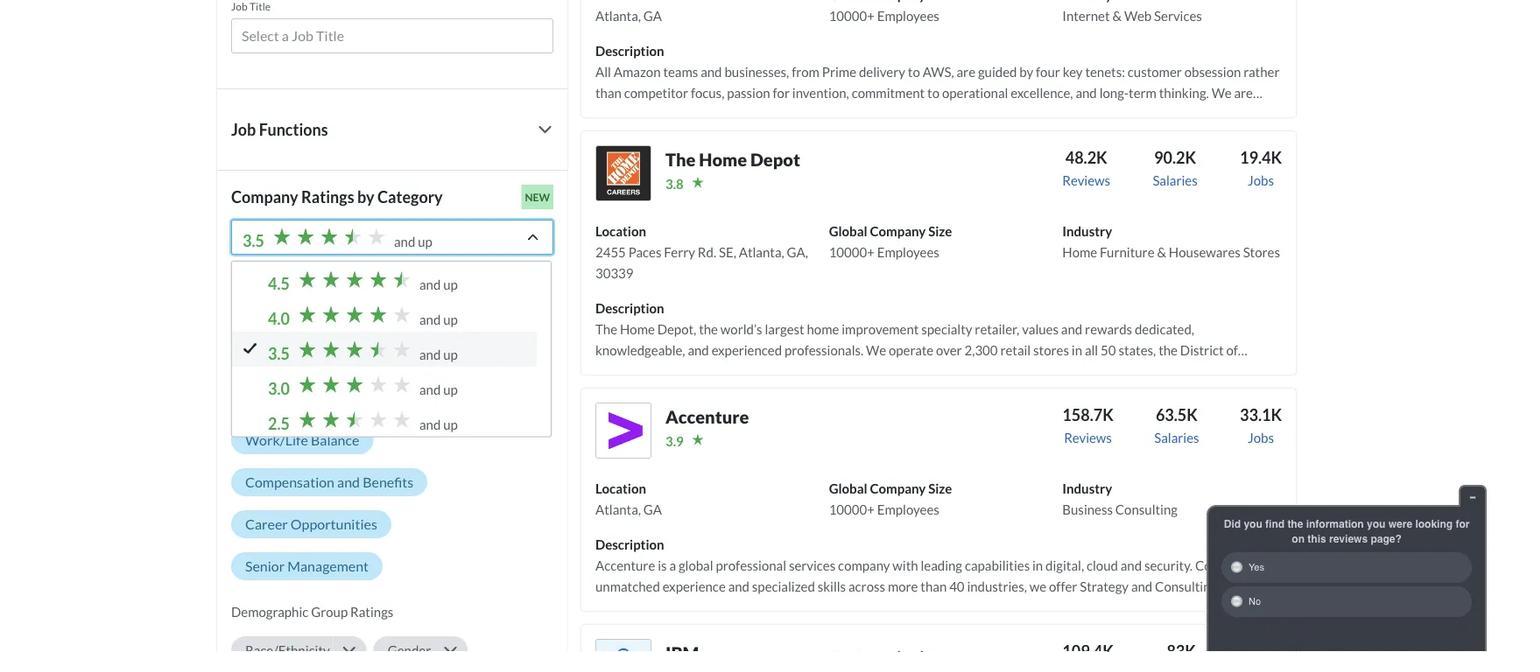 Task type: locate. For each thing, give the bounding box(es) containing it.
global company size 10000+ employees
[[829, 223, 952, 260], [829, 481, 952, 518]]

1 ga from the top
[[644, 8, 662, 24]]

location up 2455
[[596, 223, 646, 239]]

their right run
[[786, 127, 814, 143]]

live
[[658, 127, 678, 143]]

1 vertical spatial ga
[[644, 502, 662, 518]]

2 you from the left
[[1367, 518, 1386, 530]]

1 vertical spatial employees
[[877, 244, 940, 260]]

ga,
[[787, 244, 808, 260]]

1 vertical spatial ratings
[[337, 352, 380, 368]]

the
[[651, 106, 670, 122], [1210, 106, 1229, 122], [1288, 518, 1304, 530]]

jobs down 33.1k
[[1248, 430, 1274, 446]]

1 vertical spatial atlanta,
[[739, 244, 785, 260]]

location
[[596, 223, 646, 239], [596, 481, 646, 497]]

to left "aws," on the right
[[908, 64, 920, 80]]

no
[[1249, 596, 1261, 607]]

1 industry from the top
[[1063, 223, 1113, 239]]

location 2455 paces ferry rd. se, atlanta, ga, 30339
[[596, 223, 808, 281]]

ratings for group
[[350, 604, 394, 620]]

1 vertical spatial for
[[1456, 518, 1470, 530]]

products,
[[937, 106, 991, 122]]

0 vertical spatial 10000+
[[829, 8, 875, 24]]

reviews for the home depot
[[1063, 172, 1111, 188]]

3.5 down 4.0
[[268, 344, 290, 363]]

workplace
[[231, 352, 294, 368]]

and up
[[394, 234, 433, 250], [420, 277, 458, 292], [420, 312, 458, 328], [420, 347, 458, 363], [420, 382, 458, 398], [420, 417, 458, 433]]

the down competitor
[[651, 106, 670, 122]]

33.1k jobs
[[1240, 405, 1282, 446]]

0 vertical spatial employees
[[877, 8, 940, 24]]

size for accenture
[[929, 481, 952, 497]]

1 vertical spatial global company size 10000+ employees
[[829, 481, 952, 518]]

industry inside industry business consulting
[[1063, 481, 1113, 497]]

industry up business
[[1063, 481, 1113, 497]]

atlanta, up all
[[596, 8, 641, 24]]

2 description from the top
[[596, 300, 664, 316]]

1 vertical spatial salaries
[[1155, 430, 1200, 446]]

for right the looking
[[1456, 518, 1470, 530]]

global company size 10000+ employees for accenture
[[829, 481, 952, 518]]

for inside description all amazon teams and businesses, from prime delivery to aws, are guided by four key tenets: customer obsession rather than competitor focus, passion for invention, commitment to operational excellence, and long-term thinking.    we are driven by the excitement of building technologies, inventing products, and providing services that transform the way our customers live their lives and run their businesses.
[[773, 85, 790, 101]]

2 horizontal spatial the
[[1288, 518, 1304, 530]]

description inside description all amazon teams and businesses, from prime delivery to aws, are guided by four key tenets: customer obsession rather than competitor focus, passion for invention, commitment to operational excellence, and long-term thinking.    we are driven by the excitement of building technologies, inventing products, and providing services that transform the way our customers live their lives and run their businesses.
[[596, 43, 664, 59]]

to down "aws," on the right
[[928, 85, 940, 101]]

atlanta,
[[596, 8, 641, 24], [739, 244, 785, 260], [596, 502, 641, 518]]

0 vertical spatial atlanta,
[[596, 8, 641, 24]]

atlanta, ga
[[596, 8, 662, 24]]

jobs for the home depot
[[1248, 172, 1274, 188]]

0 vertical spatial home
[[699, 149, 747, 170]]

size for the home depot
[[929, 223, 952, 239]]

None field
[[231, 18, 554, 60]]

customers
[[596, 127, 656, 143]]

1 horizontal spatial for
[[1456, 518, 1470, 530]]

1 location from the top
[[596, 223, 646, 239]]

reviews down 158.7k
[[1064, 430, 1112, 446]]

1 description from the top
[[596, 43, 664, 59]]

0 vertical spatial for
[[773, 85, 790, 101]]

0 vertical spatial to
[[908, 64, 920, 80]]

1 horizontal spatial to
[[928, 85, 940, 101]]

jobs inside 19.4k jobs
[[1248, 172, 1274, 188]]

0 vertical spatial industry
[[1063, 223, 1113, 239]]

& left inclusion
[[442, 390, 452, 407]]

from
[[792, 64, 820, 80]]

1 horizontal spatial home
[[1063, 244, 1098, 260]]

(select
[[231, 268, 270, 284]]

0 vertical spatial location
[[596, 223, 646, 239]]

3.5 up (select in the left of the page
[[243, 231, 264, 250]]

90.2k salaries
[[1153, 148, 1198, 188]]

new
[[525, 190, 550, 203]]

0 horizontal spatial are
[[957, 64, 976, 80]]

industry inside industry home furniture & housewares stores
[[1063, 223, 1113, 239]]

0 vertical spatial size
[[929, 223, 952, 239]]

19.4k jobs
[[1240, 148, 1282, 188]]

2 horizontal spatial by
[[1020, 64, 1034, 80]]

0 vertical spatial global company size 10000+ employees
[[829, 223, 952, 260]]

are
[[957, 64, 976, 80], [1235, 85, 1253, 101]]

reviews inside 158.7k reviews
[[1064, 430, 1112, 446]]

reviews
[[1063, 172, 1111, 188], [1064, 430, 1112, 446]]

to
[[908, 64, 920, 80], [928, 85, 940, 101]]

& right 3.0
[[295, 390, 305, 407]]

their
[[681, 127, 709, 143], [786, 127, 814, 143]]

the up on
[[1288, 518, 1304, 530]]

industry business consulting
[[1063, 481, 1178, 518]]

0 vertical spatial reviews
[[1063, 172, 1111, 188]]

2 vertical spatial company
[[870, 481, 926, 497]]

2 global from the top
[[829, 481, 868, 497]]

culture & values button
[[231, 384, 362, 412]]

& inside culture & values button
[[295, 390, 305, 407]]

1)
[[300, 268, 312, 284]]

(select only 1)
[[231, 268, 312, 284]]

2 vertical spatial atlanta,
[[596, 502, 641, 518]]

1 vertical spatial home
[[1063, 244, 1098, 260]]

ratings right group at the bottom
[[350, 604, 394, 620]]

our
[[1257, 106, 1277, 122]]

consulting
[[1116, 502, 1178, 518]]

long-
[[1100, 85, 1129, 101]]

2 vertical spatial 10000+
[[829, 502, 875, 518]]

1 employees from the top
[[877, 8, 940, 24]]

0 horizontal spatial you
[[1244, 518, 1263, 530]]

1 vertical spatial 10000+
[[829, 244, 875, 260]]

senior management button
[[231, 553, 383, 581]]

2 industry from the top
[[1063, 481, 1113, 497]]

1 vertical spatial by
[[635, 106, 649, 122]]

48.2k reviews
[[1063, 148, 1111, 188]]

2 ga from the top
[[644, 502, 662, 518]]

& right furniture
[[1157, 244, 1167, 260]]

1 vertical spatial location
[[596, 481, 646, 497]]

ga inside the location atlanta, ga
[[644, 502, 662, 518]]

description down the location atlanta, ga on the bottom left
[[596, 537, 664, 553]]

culture & values
[[245, 390, 348, 407]]

1 jobs from the top
[[1248, 172, 1274, 188]]

and inside button
[[337, 474, 360, 491]]

atlanta, right se,
[[739, 244, 785, 260]]

ga up 'amazon'
[[644, 8, 662, 24]]

se,
[[719, 244, 736, 260]]

0 vertical spatial ratings
[[301, 187, 354, 207]]

jobs inside 33.1k jobs
[[1248, 430, 1274, 446]]

focus,
[[691, 85, 725, 101]]

0 horizontal spatial for
[[773, 85, 790, 101]]

ga
[[644, 8, 662, 24], [644, 502, 662, 518]]

1 global from the top
[[829, 223, 868, 239]]

location for the home depot
[[596, 223, 646, 239]]

for
[[773, 85, 790, 101], [1456, 518, 1470, 530]]

10000+ for the home depot
[[829, 244, 875, 260]]

location inside the location atlanta, ga
[[596, 481, 646, 497]]

their down excitement
[[681, 127, 709, 143]]

2 vertical spatial employees
[[877, 502, 940, 518]]

home left furniture
[[1063, 244, 1098, 260]]

2 vertical spatial description
[[596, 537, 664, 553]]

industry up furniture
[[1063, 223, 1113, 239]]

1 vertical spatial company
[[870, 223, 926, 239]]

3 description from the top
[[596, 537, 664, 553]]

0 horizontal spatial their
[[681, 127, 709, 143]]

2 employees from the top
[[877, 244, 940, 260]]

for up building
[[773, 85, 790, 101]]

1 vertical spatial industry
[[1063, 481, 1113, 497]]

& inside the diversity & inclusion button
[[442, 390, 452, 407]]

1 vertical spatial to
[[928, 85, 940, 101]]

1 global company size 10000+ employees from the top
[[829, 223, 952, 260]]

30339
[[596, 265, 634, 281]]

1 vertical spatial description
[[596, 300, 664, 316]]

0 vertical spatial jobs
[[1248, 172, 1274, 188]]

ratings for factor
[[337, 352, 380, 368]]

accenture image
[[596, 403, 652, 459]]

company for the home depot
[[870, 223, 926, 239]]

opportunities
[[291, 516, 377, 533]]

salaries down 63.5k
[[1155, 430, 1200, 446]]

19.4k
[[1240, 148, 1282, 167]]

jobs down 19.4k
[[1248, 172, 1274, 188]]

salaries
[[1153, 172, 1198, 188], [1155, 430, 1200, 446]]

0 horizontal spatial to
[[908, 64, 920, 80]]

location inside location 2455 paces ferry rd. se, atlanta, ga, 30339
[[596, 223, 646, 239]]

1 horizontal spatial you
[[1367, 518, 1386, 530]]

global
[[829, 223, 868, 239], [829, 481, 868, 497]]

reviews down 48.2k
[[1063, 172, 1111, 188]]

2 location from the top
[[596, 481, 646, 497]]

category
[[378, 187, 443, 207]]

and up inside 3.5 option
[[420, 347, 458, 363]]

the down "we"
[[1210, 106, 1229, 122]]

0 vertical spatial by
[[1020, 64, 1034, 80]]

teams
[[663, 64, 698, 80]]

1 vertical spatial size
[[929, 481, 952, 497]]

1 horizontal spatial 3.5
[[268, 344, 290, 363]]

1 horizontal spatial are
[[1235, 85, 1253, 101]]

list box containing 3.5
[[231, 220, 554, 438]]

description down "30339"
[[596, 300, 664, 316]]

location down accenture image
[[596, 481, 646, 497]]

1 vertical spatial reviews
[[1064, 430, 1112, 446]]

2 global company size 10000+ employees from the top
[[829, 481, 952, 518]]

ratings right factor
[[337, 352, 380, 368]]

2 vertical spatial by
[[357, 187, 375, 207]]

3.9
[[666, 433, 684, 449]]

1 vertical spatial jobs
[[1248, 430, 1274, 446]]

description up 'amazon'
[[596, 43, 664, 59]]

you
[[1244, 518, 1263, 530], [1367, 518, 1386, 530]]

services
[[1074, 106, 1121, 122]]

1 vertical spatial global
[[829, 481, 868, 497]]

& left web
[[1113, 8, 1122, 24]]

you up page?
[[1367, 518, 1386, 530]]

businesses,
[[725, 64, 789, 80]]

aws,
[[923, 64, 954, 80]]

2 jobs from the top
[[1248, 430, 1274, 446]]

3 10000+ from the top
[[829, 502, 875, 518]]

list box
[[231, 220, 554, 438]]

driven
[[596, 106, 632, 122]]

diversity
[[383, 390, 439, 407]]

3 employees from the top
[[877, 502, 940, 518]]

3.5
[[243, 231, 264, 250], [268, 344, 290, 363]]

the home depot
[[666, 149, 800, 170]]

3.5 inside option
[[268, 344, 290, 363]]

0 horizontal spatial 3.5
[[243, 231, 264, 250]]

you right did
[[1244, 518, 1263, 530]]

work/life balance button
[[231, 426, 373, 455]]

functions
[[259, 120, 328, 139]]

1 10000+ from the top
[[829, 8, 875, 24]]

jobs
[[1248, 172, 1274, 188], [1248, 430, 1274, 446]]

1 horizontal spatial their
[[786, 127, 814, 143]]

2455
[[596, 244, 626, 260]]

customer
[[1128, 64, 1182, 80]]

career opportunities button
[[231, 511, 391, 539]]

2 size from the top
[[929, 481, 952, 497]]

&
[[1113, 8, 1122, 24], [1157, 244, 1167, 260], [295, 390, 305, 407], [442, 390, 452, 407]]

work/life
[[245, 432, 308, 449]]

1 size from the top
[[929, 223, 952, 239]]

3.0
[[268, 379, 290, 398]]

0 vertical spatial salaries
[[1153, 172, 1198, 188]]

0 vertical spatial global
[[829, 223, 868, 239]]

up
[[418, 234, 433, 250], [443, 277, 458, 292], [443, 312, 458, 328], [443, 347, 458, 363], [443, 382, 458, 398], [443, 417, 458, 433]]

home inside industry home furniture & housewares stores
[[1063, 244, 1098, 260]]

atlanta, down accenture image
[[596, 502, 641, 518]]

63.5k
[[1156, 405, 1198, 425]]

by
[[1020, 64, 1034, 80], [635, 106, 649, 122], [357, 187, 375, 207]]

1 vertical spatial 3.5
[[268, 344, 290, 363]]

2 10000+ from the top
[[829, 244, 875, 260]]

home down lives
[[699, 149, 747, 170]]

salaries down 90.2k
[[1153, 172, 1198, 188]]

by left four
[[1020, 64, 1034, 80]]

location atlanta, ga
[[596, 481, 662, 518]]

global company size 10000+ employees for the home depot
[[829, 223, 952, 260]]

0 vertical spatial description
[[596, 43, 664, 59]]

passion
[[727, 85, 770, 101]]

demographic
[[231, 604, 309, 620]]

ratings down functions
[[301, 187, 354, 207]]

by left category on the top of the page
[[357, 187, 375, 207]]

way
[[1231, 106, 1255, 122]]

are up the operational
[[957, 64, 976, 80]]

& inside industry home furniture & housewares stores
[[1157, 244, 1167, 260]]

home for furniture
[[1063, 244, 1098, 260]]

by down competitor
[[635, 106, 649, 122]]

information
[[1307, 518, 1364, 530]]

ga down accenture image
[[644, 502, 662, 518]]

obsession
[[1185, 64, 1241, 80]]

0 horizontal spatial home
[[699, 149, 747, 170]]

0 vertical spatial ga
[[644, 8, 662, 24]]

2 vertical spatial ratings
[[350, 604, 394, 620]]

are up way
[[1235, 85, 1253, 101]]



Task type: describe. For each thing, give the bounding box(es) containing it.
run
[[763, 127, 783, 143]]

commitment
[[852, 85, 925, 101]]

internet & web services
[[1063, 8, 1202, 24]]

for inside did you find the information you were looking for on this reviews page?
[[1456, 518, 1470, 530]]

culture
[[245, 390, 292, 407]]

90.2k
[[1155, 148, 1196, 167]]

atlanta, inside the location atlanta, ga
[[596, 502, 641, 518]]

1 you from the left
[[1244, 518, 1263, 530]]

description all amazon teams and businesses, from prime delivery to aws, are guided by four key tenets: customer obsession rather than competitor focus, passion for invention, commitment to operational excellence, and long-term thinking.    we are driven by the excitement of building technologies, inventing products, and providing services that transform the way our customers live their lives and run their businesses.
[[596, 43, 1280, 143]]

1 their from the left
[[681, 127, 709, 143]]

compensation
[[245, 474, 335, 491]]

0 horizontal spatial by
[[357, 187, 375, 207]]

than
[[596, 85, 622, 101]]

the inside did you find the information you were looking for on this reviews page?
[[1288, 518, 1304, 530]]

competitor
[[624, 85, 688, 101]]

excitement
[[673, 106, 737, 122]]

operational
[[942, 85, 1008, 101]]

housewares
[[1169, 244, 1241, 260]]

looking
[[1416, 518, 1453, 530]]

thinking.
[[1159, 85, 1209, 101]]

job
[[231, 120, 256, 139]]

3.8
[[666, 176, 684, 192]]

industry home furniture & housewares stores
[[1063, 223, 1281, 260]]

& for culture & values
[[295, 390, 305, 407]]

atlanta, inside location 2455 paces ferry rd. se, atlanta, ga, 30339
[[739, 244, 785, 260]]

1 vertical spatial are
[[1235, 85, 1253, 101]]

diversity & inclusion
[[383, 390, 510, 407]]

employees for the home depot
[[877, 244, 940, 260]]

guided
[[978, 64, 1017, 80]]

four
[[1036, 64, 1061, 80]]

technologies,
[[802, 106, 878, 122]]

4.5
[[268, 274, 290, 293]]

description for accenture
[[596, 537, 664, 553]]

industry for accenture
[[1063, 481, 1113, 497]]

diversity & inclusion button
[[369, 384, 524, 412]]

depot
[[751, 149, 800, 170]]

0 horizontal spatial the
[[651, 106, 670, 122]]

that
[[1123, 106, 1147, 122]]

benefits
[[363, 474, 414, 491]]

2 their from the left
[[786, 127, 814, 143]]

invention,
[[793, 85, 849, 101]]

Job Title field
[[242, 25, 543, 46]]

web
[[1125, 8, 1152, 24]]

company ratings by category
[[231, 187, 443, 207]]

job functions button
[[231, 117, 554, 142]]

description for the home depot
[[596, 300, 664, 316]]

employees for accenture
[[877, 502, 940, 518]]

salaries for accenture
[[1155, 430, 1200, 446]]

10000+ for accenture
[[829, 502, 875, 518]]

demographic group ratings
[[231, 604, 394, 620]]

factor
[[297, 352, 334, 368]]

key
[[1063, 64, 1083, 80]]

were
[[1389, 518, 1413, 530]]

48.2k
[[1066, 148, 1108, 167]]

overall rating button
[[231, 300, 347, 328]]

overall
[[245, 306, 290, 323]]

we
[[1212, 85, 1232, 101]]

services
[[1155, 8, 1202, 24]]

0 vertical spatial are
[[957, 64, 976, 80]]

senior management
[[245, 558, 369, 575]]

career opportunities
[[245, 516, 377, 533]]

building
[[754, 106, 800, 122]]

salaries for the home depot
[[1153, 172, 1198, 188]]

industry for the home depot
[[1063, 223, 1113, 239]]

job functions
[[231, 120, 328, 139]]

0 vertical spatial 3.5
[[243, 231, 264, 250]]

63.5k salaries
[[1155, 405, 1200, 446]]

furniture
[[1100, 244, 1155, 260]]

location for accenture
[[596, 481, 646, 497]]

inventing
[[881, 106, 934, 122]]

accenture
[[666, 406, 749, 427]]

did
[[1224, 518, 1241, 530]]

3.5 option
[[232, 331, 537, 368]]

1 horizontal spatial the
[[1210, 106, 1229, 122]]

balance
[[311, 432, 359, 449]]

page?
[[1371, 533, 1402, 545]]

on
[[1292, 533, 1305, 545]]

company for accenture
[[870, 481, 926, 497]]

& for diversity & inclusion
[[442, 390, 452, 407]]

internet
[[1063, 8, 1110, 24]]

values
[[308, 390, 348, 407]]

33.1k
[[1240, 405, 1282, 425]]

and inside 3.5 option
[[420, 347, 441, 363]]

prime
[[822, 64, 857, 80]]

delivery
[[859, 64, 906, 80]]

overall rating
[[245, 306, 333, 323]]

amazon
[[614, 64, 661, 80]]

jobs for accenture
[[1248, 430, 1274, 446]]

providing
[[1017, 106, 1072, 122]]

group
[[311, 604, 348, 620]]

1 horizontal spatial by
[[635, 106, 649, 122]]

& for internet & web services
[[1113, 8, 1122, 24]]

work/life balance
[[245, 432, 359, 449]]

2.5
[[268, 414, 290, 433]]

this
[[1308, 533, 1327, 545]]

workplace factor ratings
[[231, 352, 380, 368]]

the home depot image
[[596, 145, 652, 201]]

career
[[245, 516, 288, 533]]

all
[[596, 64, 611, 80]]

up inside 3.5 option
[[443, 347, 458, 363]]

0 vertical spatial company
[[231, 187, 298, 207]]

10000+ employees
[[829, 8, 940, 24]]

transform
[[1150, 106, 1207, 122]]

business
[[1063, 502, 1113, 518]]

term
[[1129, 85, 1157, 101]]

global for accenture
[[829, 481, 868, 497]]

senior
[[245, 558, 285, 575]]

global for the home depot
[[829, 223, 868, 239]]

find
[[1266, 518, 1285, 530]]

compensation and benefits button
[[231, 469, 428, 497]]

reviews
[[1330, 533, 1368, 545]]

tenets:
[[1086, 64, 1125, 80]]

the
[[666, 149, 696, 170]]

home for depot
[[699, 149, 747, 170]]

reviews for accenture
[[1064, 430, 1112, 446]]



Task type: vqa. For each thing, say whether or not it's contained in the screenshot.


